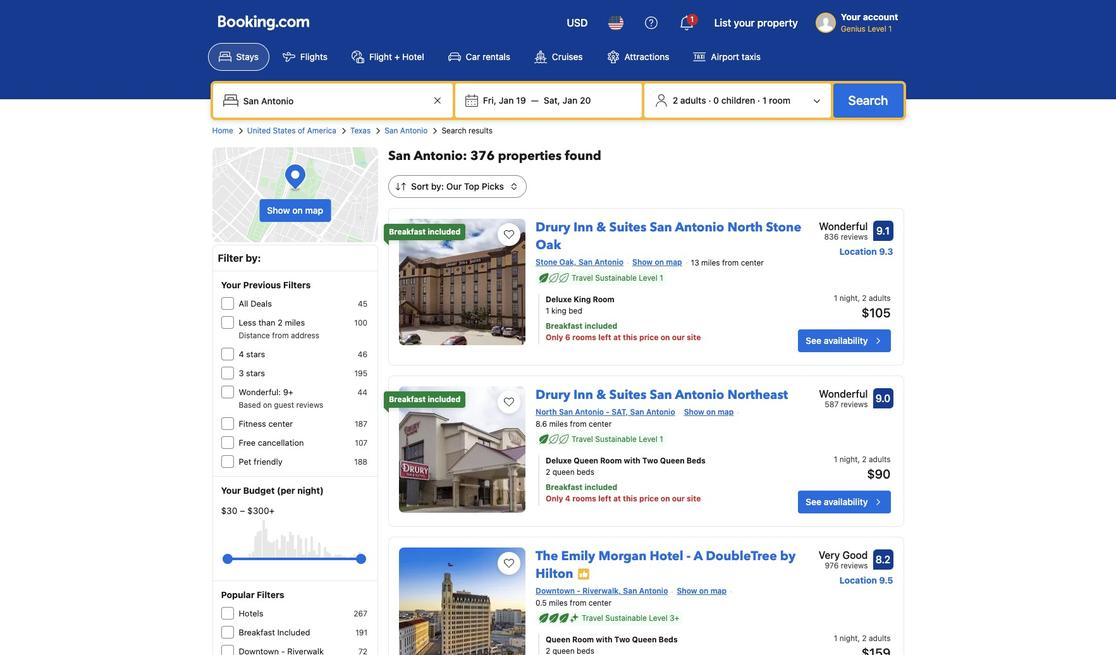 Task type: locate. For each thing, give the bounding box(es) containing it.
587
[[825, 400, 839, 409]]

from for 1 night , 2 adults $90
[[570, 419, 587, 429]]

0 vertical spatial availability
[[824, 335, 868, 346]]

drury inn & suites san antonio north stone oak image
[[399, 219, 526, 345]]

only inside deluxe king room 1 king bed breakfast included only 6 rooms left at this price on our site
[[546, 333, 563, 342]]

1 horizontal spatial -
[[606, 407, 610, 417]]

flight + hotel
[[369, 51, 424, 62]]

location down wonderful 836 reviews
[[840, 246, 877, 257]]

hotel right '+'
[[402, 51, 424, 62]]

1 at from the top
[[613, 333, 621, 342]]

wonderful 587 reviews
[[819, 388, 868, 409]]

your account genius level 1
[[841, 11, 899, 34]]

1 availability from the top
[[824, 335, 868, 346]]

2 see availability link from the top
[[798, 491, 891, 513]]

queen
[[574, 456, 598, 465], [660, 456, 685, 465], [546, 635, 571, 644], [632, 635, 657, 644]]

miles right 13
[[702, 258, 720, 267]]

1 stars from the top
[[246, 349, 265, 359]]

fitness
[[239, 419, 266, 429]]

our down deluxe queen room with two queen beds 'link'
[[672, 494, 685, 503]]

night down wonderful 587 reviews on the bottom of page
[[840, 455, 858, 464]]

1 suites from the top
[[610, 219, 647, 236]]

0 vertical spatial inn
[[574, 219, 593, 236]]

map for 2 adults
[[711, 586, 727, 596]]

search inside button
[[849, 93, 888, 108]]

miles for 1 night , 2 adults $90
[[549, 419, 568, 429]]

2 night from the top
[[840, 455, 858, 464]]

0 vertical spatial see
[[806, 335, 822, 346]]

travel sustainable level 1 down 'sat,'
[[572, 434, 663, 444]]

miles for 1 night , 2 adults $105
[[702, 258, 720, 267]]

left right 6
[[598, 333, 612, 342]]

adults inside 1 night , 2 adults $90
[[869, 455, 891, 464]]

1 vertical spatial night
[[840, 455, 858, 464]]

, down "location 9.3" at top
[[858, 293, 860, 303]]

by: for sort
[[431, 181, 444, 192]]

stone down oak
[[536, 257, 558, 267]]

sat,
[[544, 95, 560, 106]]

site inside deluxe queen room with two queen beds 2 queen beds breakfast included only 4 rooms left at this price on our site
[[687, 494, 701, 503]]

on inside deluxe queen room with two queen beds 2 queen beds breakfast included only 4 rooms left at this price on our site
[[661, 494, 670, 503]]

at inside deluxe queen room with two queen beds 2 queen beds breakfast included only 4 rooms left at this price on our site
[[614, 494, 621, 503]]

& for drury inn & suites san antonio north stone oak
[[596, 219, 606, 236]]

2 vertical spatial ,
[[858, 634, 860, 643]]

search for search results
[[442, 126, 467, 135]]

left inside deluxe king room 1 king bed breakfast included only 6 rooms left at this price on our site
[[598, 333, 612, 342]]

drury for drury inn & suites san antonio north stone oak
[[536, 219, 571, 236]]

1 inside deluxe king room 1 king bed breakfast included only 6 rooms left at this price on our site
[[546, 306, 549, 316]]

wonderful: 9+
[[239, 387, 294, 397]]

room inside deluxe queen room with two queen beds 2 queen beds breakfast included only 4 rooms left at this price on our site
[[600, 456, 622, 465]]

2 location from the top
[[840, 575, 877, 586]]

1 vertical spatial location
[[840, 575, 877, 586]]

scored 9.0 element
[[873, 388, 893, 409]]

0 vertical spatial room
[[593, 295, 615, 304]]

, for drury inn & suites san antonio northeast
[[858, 455, 860, 464]]

2 travel sustainable level 1 from the top
[[572, 434, 663, 444]]

1 , from the top
[[858, 293, 860, 303]]

see availability link down 1 night , 2 adults $90
[[798, 491, 891, 513]]

by:
[[431, 181, 444, 192], [246, 252, 261, 264]]

this property is part of our preferred partner program. it's committed to providing excellent service and good value. it'll pay us a higher commission if you make a booking. image
[[577, 568, 590, 581], [577, 568, 590, 581]]

1
[[691, 15, 694, 24], [889, 24, 892, 34], [763, 95, 767, 106], [660, 273, 663, 283], [834, 293, 838, 303], [546, 306, 549, 316], [660, 434, 663, 444], [834, 455, 838, 464], [834, 634, 838, 643]]

map
[[305, 205, 323, 216], [666, 257, 682, 267], [718, 407, 734, 417], [711, 586, 727, 596]]

only down queen
[[546, 494, 563, 503]]

2 inside deluxe queen room with two queen beds 2 queen beds breakfast included only 4 rooms left at this price on our site
[[546, 467, 551, 477]]

deluxe up queen
[[546, 456, 572, 465]]

suites up stone oak, san antonio
[[610, 219, 647, 236]]

$30
[[221, 505, 238, 516]]

by: left our
[[431, 181, 444, 192]]

2 suites from the top
[[610, 386, 647, 403]]

wonderful element
[[819, 219, 868, 234], [819, 386, 868, 402]]

by
[[780, 548, 796, 565]]

1 vertical spatial two
[[615, 635, 630, 644]]

1 drury from the top
[[536, 219, 571, 236]]

- left 'sat,'
[[606, 407, 610, 417]]

only left 6
[[546, 333, 563, 342]]

room
[[593, 295, 615, 304], [600, 456, 622, 465], [572, 635, 594, 644]]

1 vertical spatial wonderful
[[819, 388, 868, 400]]

deluxe for drury inn & suites san antonio north stone oak
[[546, 295, 572, 304]]

0 vertical spatial hotel
[[402, 51, 424, 62]]

1 breakfast included from the top
[[389, 227, 461, 237]]

1 vertical spatial north
[[536, 407, 557, 417]]

1 site from the top
[[687, 333, 701, 342]]

1 vertical spatial ,
[[858, 455, 860, 464]]

0 horizontal spatial stone
[[536, 257, 558, 267]]

2 wonderful element from the top
[[819, 386, 868, 402]]

- up 0.5 miles from center
[[577, 586, 581, 596]]

rooms right 6
[[573, 333, 597, 342]]

1 vertical spatial left
[[599, 494, 612, 503]]

states
[[273, 126, 296, 135]]

1 vertical spatial stone
[[536, 257, 558, 267]]

north up 13 miles from center
[[728, 219, 763, 236]]

hotel left the a
[[650, 548, 684, 565]]

deluxe inside deluxe queen room with two queen beds 2 queen beds breakfast included only 4 rooms left at this price on our site
[[546, 456, 572, 465]]

0 vertical spatial ,
[[858, 293, 860, 303]]

breakfast down queen
[[546, 482, 583, 492]]

1 vertical spatial search
[[442, 126, 467, 135]]

north up 8.6
[[536, 407, 557, 417]]

our inside deluxe king room 1 king bed breakfast included only 6 rooms left at this price on our site
[[672, 333, 685, 342]]

rentals
[[483, 51, 510, 62]]

united
[[247, 126, 271, 135]]

1 vertical spatial availability
[[824, 496, 868, 507]]

night inside 1 night , 2 adults $105
[[840, 293, 858, 303]]

scored 8.2 element
[[873, 549, 893, 570]]

1 horizontal spatial ·
[[758, 95, 760, 106]]

2 horizontal spatial -
[[687, 548, 691, 565]]

sat,
[[612, 407, 628, 417]]

king
[[552, 306, 567, 316]]

0
[[714, 95, 719, 106]]

drury
[[536, 219, 571, 236], [536, 386, 571, 403]]

level left 3+
[[649, 613, 668, 623]]

0 vertical spatial price
[[639, 333, 659, 342]]

filter
[[218, 252, 243, 264]]

price down deluxe king room link
[[639, 333, 659, 342]]

adults for 1 night , 2 adults $90
[[869, 455, 891, 464]]

picks
[[482, 181, 504, 192]]

center right 13
[[741, 258, 764, 267]]

1 vertical spatial at
[[614, 494, 621, 503]]

2 price from the top
[[639, 494, 659, 503]]

107
[[355, 438, 368, 448]]

deluxe
[[546, 295, 572, 304], [546, 456, 572, 465]]

from down north san antonio - sat, san antonio
[[570, 419, 587, 429]]

room right king
[[593, 295, 615, 304]]

1 vertical spatial hotel
[[650, 548, 684, 565]]

center down the riverwalk,
[[589, 598, 612, 608]]

see
[[806, 335, 822, 346], [806, 496, 822, 507]]

top
[[464, 181, 480, 192]]

0 vertical spatial search
[[849, 93, 888, 108]]

on
[[292, 205, 303, 216], [655, 257, 664, 267], [661, 333, 670, 342], [263, 400, 272, 410], [707, 407, 716, 417], [661, 494, 670, 503], [699, 586, 709, 596]]

see availability down 1 night , 2 adults $90
[[806, 496, 868, 507]]

this inside deluxe king room 1 king bed breakfast included only 6 rooms left at this price on our site
[[623, 333, 637, 342]]

2 site from the top
[[687, 494, 701, 503]]

travel down 0.5 miles from center
[[582, 613, 603, 623]]

drury inn & suites san antonio northeast image
[[399, 386, 526, 513]]

1 vertical spatial breakfast included
[[389, 395, 461, 404]]

2 our from the top
[[672, 494, 685, 503]]

0 vertical spatial breakfast included
[[389, 227, 461, 237]]

distance
[[239, 331, 270, 340]]

2 see from the top
[[806, 496, 822, 507]]

0 vertical spatial only
[[546, 333, 563, 342]]

0 vertical spatial deluxe
[[546, 295, 572, 304]]

2 vertical spatial your
[[221, 485, 241, 496]]

genius
[[841, 24, 866, 34]]

search for search
[[849, 93, 888, 108]]

1 vertical spatial travel sustainable level 1
[[572, 434, 663, 444]]

the emily morgan hotel - a doubletree by hilton link
[[536, 543, 796, 582]]

map for 1 night , 2 adults $90
[[718, 407, 734, 417]]

at inside deluxe king room 1 king bed breakfast included only 6 rooms left at this price on our site
[[613, 333, 621, 342]]

rooms inside deluxe king room 1 king bed breakfast included only 6 rooms left at this price on our site
[[573, 333, 597, 342]]

flight
[[369, 51, 392, 62]]

2 wonderful from the top
[[819, 388, 868, 400]]

your up $30
[[221, 485, 241, 496]]

0 vertical spatial travel sustainable level 1
[[572, 273, 663, 283]]

1 vertical spatial 4
[[565, 494, 571, 503]]

this down deluxe king room link
[[623, 333, 637, 342]]

from down the "downtown"
[[570, 598, 587, 608]]

3 , from the top
[[858, 634, 860, 643]]

4 stars
[[239, 349, 265, 359]]

1 wonderful element from the top
[[819, 219, 868, 234]]

1 left from the top
[[598, 333, 612, 342]]

1 inside 1 night , 2 adults $90
[[834, 455, 838, 464]]

san antonio: 376 properties found
[[388, 147, 601, 164]]

1 location from the top
[[840, 246, 877, 257]]

two inside deluxe queen room with two queen beds 2 queen beds breakfast included only 4 rooms left at this price on our site
[[643, 456, 658, 465]]

availability down 1 night , 2 adults $90
[[824, 496, 868, 507]]

drury for drury inn & suites san antonio northeast
[[536, 386, 571, 403]]

left
[[598, 333, 612, 342], [599, 494, 612, 503]]

2 inside 1 night , 2 adults $105
[[862, 293, 867, 303]]

0 vertical spatial see availability
[[806, 335, 868, 346]]

0 vertical spatial stone
[[766, 219, 802, 236]]

9.3
[[879, 246, 893, 257]]

0 vertical spatial sustainable
[[595, 273, 637, 283]]

price down deluxe queen room with two queen beds 'link'
[[639, 494, 659, 503]]

miles down the "downtown"
[[549, 598, 568, 608]]

site down deluxe king room link
[[687, 333, 701, 342]]

1 night from the top
[[840, 293, 858, 303]]

- left the a
[[687, 548, 691, 565]]

0 horizontal spatial jan
[[499, 95, 514, 106]]

level
[[868, 24, 887, 34], [639, 273, 658, 283], [639, 434, 658, 444], [649, 613, 668, 623]]

wonderful for 9.0
[[819, 388, 868, 400]]

see availability link
[[798, 329, 891, 352], [798, 491, 891, 513]]

site inside deluxe king room 1 king bed breakfast included only 6 rooms left at this price on our site
[[687, 333, 701, 342]]

price inside deluxe king room 1 king bed breakfast included only 6 rooms left at this price on our site
[[639, 333, 659, 342]]

scored 9.1 element
[[873, 221, 893, 241]]

0 vertical spatial stars
[[246, 349, 265, 359]]

deluxe up king
[[546, 295, 572, 304]]

1 jan from the left
[[499, 95, 514, 106]]

breakfast included down the sort
[[389, 227, 461, 237]]

inn up stone oak, san antonio
[[574, 219, 593, 236]]

location down the good at the bottom right
[[840, 575, 877, 586]]

1 this from the top
[[623, 333, 637, 342]]

bed
[[569, 306, 582, 316]]

breakfast inside deluxe queen room with two queen beds 2 queen beds breakfast included only 4 rooms left at this price on our site
[[546, 482, 583, 492]]

1 night , 2 adults
[[834, 634, 891, 643]]

your for your budget (per night)
[[221, 485, 241, 496]]

breakfast down the sort
[[389, 227, 426, 237]]

antonio down the emily morgan hotel - a doubletree by hilton in the bottom of the page
[[639, 586, 668, 596]]

stone
[[766, 219, 802, 236], [536, 257, 558, 267]]

1 vertical spatial see availability link
[[798, 491, 891, 513]]

beds
[[577, 467, 595, 477]]

wonderful 836 reviews
[[819, 221, 868, 242]]

0 vertical spatial beds
[[687, 456, 706, 465]]

free cancellation
[[239, 438, 304, 448]]

0 horizontal spatial search
[[442, 126, 467, 135]]

2 left from the top
[[599, 494, 612, 503]]

0 vertical spatial travel
[[572, 273, 593, 283]]

your up the "genius"
[[841, 11, 861, 22]]

1 see availability from the top
[[806, 335, 868, 346]]

100
[[354, 318, 368, 328]]

1 vertical spatial stars
[[246, 368, 265, 378]]

suites up 'sat,'
[[610, 386, 647, 403]]

your inside "your account genius level 1"
[[841, 11, 861, 22]]

, down wonderful 587 reviews on the bottom of page
[[858, 455, 860, 464]]

2 deluxe from the top
[[546, 456, 572, 465]]

search results updated. san antonio: 376 properties found. element
[[388, 147, 904, 165]]

& inside drury inn & suites san antonio north stone oak
[[596, 219, 606, 236]]

on inside deluxe king room 1 king bed breakfast included only 6 rooms left at this price on our site
[[661, 333, 670, 342]]

breakfast inside deluxe king room 1 king bed breakfast included only 6 rooms left at this price on our site
[[546, 321, 583, 331]]

0 horizontal spatial -
[[577, 586, 581, 596]]

1 horizontal spatial jan
[[563, 95, 578, 106]]

availability down 1 night , 2 adults $105
[[824, 335, 868, 346]]

the emily morgan hotel - a doubletree by hilton image
[[399, 548, 526, 655]]

this inside deluxe queen room with two queen beds 2 queen beds breakfast included only 4 rooms left at this price on our site
[[623, 494, 638, 503]]

night for drury inn & suites san antonio northeast
[[840, 455, 858, 464]]

0 vertical spatial wonderful element
[[819, 219, 868, 234]]

very
[[819, 549, 840, 561]]

miles for 2 adults
[[549, 598, 568, 608]]

0 vertical spatial our
[[672, 333, 685, 342]]

our
[[672, 333, 685, 342], [672, 494, 685, 503]]

wonderful up "location 9.3" at top
[[819, 221, 868, 232]]

1 vertical spatial see availability
[[806, 496, 868, 507]]

2 · from the left
[[758, 95, 760, 106]]

0 vertical spatial &
[[596, 219, 606, 236]]

1 vertical spatial suites
[[610, 386, 647, 403]]

reviews up the location 9.5
[[841, 561, 868, 570]]

1 horizontal spatial north
[[728, 219, 763, 236]]

0 vertical spatial at
[[613, 333, 621, 342]]

- inside the emily morgan hotel - a doubletree by hilton
[[687, 548, 691, 565]]

jan left 20
[[563, 95, 578, 106]]

travel sustainable level 1 up deluxe king room 1 king bed breakfast included only 6 rooms left at this price on our site
[[572, 273, 663, 283]]

reviews up "location 9.3" at top
[[841, 232, 868, 242]]

1 deluxe from the top
[[546, 295, 572, 304]]

, inside 1 night , 2 adults $105
[[858, 293, 860, 303]]

see availability
[[806, 335, 868, 346], [806, 496, 868, 507]]

& up north san antonio - sat, san antonio
[[596, 386, 606, 403]]

1 vertical spatial only
[[546, 494, 563, 503]]

wonderful element for 9.0
[[819, 386, 868, 402]]

room for drury inn & suites san antonio north stone oak
[[593, 295, 615, 304]]

, inside 1 night , 2 adults $90
[[858, 455, 860, 464]]

north inside drury inn & suites san antonio north stone oak
[[728, 219, 763, 236]]

2 breakfast included from the top
[[389, 395, 461, 404]]

1 our from the top
[[672, 333, 685, 342]]

breakfast
[[389, 227, 426, 237], [546, 321, 583, 331], [389, 395, 426, 404], [546, 482, 583, 492], [239, 627, 275, 638]]

flights link
[[272, 43, 338, 71]]

& up stone oak, san antonio
[[596, 219, 606, 236]]

adults up the $105
[[869, 293, 891, 303]]

2 see availability from the top
[[806, 496, 868, 507]]

3+
[[670, 613, 679, 623]]

attractions link
[[596, 43, 680, 71]]

1 horizontal spatial stone
[[766, 219, 802, 236]]

1 · from the left
[[709, 95, 711, 106]]

adults inside dropdown button
[[681, 95, 706, 106]]

of
[[298, 126, 305, 135]]

show on map button
[[260, 199, 331, 222]]

sustainable up queen room with two queen beds
[[606, 613, 647, 623]]

2 adults · 0 children · 1 room
[[673, 95, 791, 106]]

map inside button
[[305, 205, 323, 216]]

stars down distance
[[246, 349, 265, 359]]

1 vertical spatial room
[[600, 456, 622, 465]]

1 vertical spatial with
[[596, 635, 613, 644]]

1 wonderful from the top
[[819, 221, 868, 232]]

drury inside drury inn & suites san antonio northeast link
[[536, 386, 571, 403]]

breakfast included
[[389, 227, 461, 237], [389, 395, 461, 404]]

1 only from the top
[[546, 333, 563, 342]]

46
[[358, 350, 368, 359]]

adults inside 1 night , 2 adults $105
[[869, 293, 891, 303]]

by: right the filter
[[246, 252, 261, 264]]

8.6 miles from center
[[536, 419, 612, 429]]

suites
[[610, 219, 647, 236], [610, 386, 647, 403]]

· left 0
[[709, 95, 711, 106]]

rooms
[[573, 333, 597, 342], [573, 494, 597, 503]]

1 inn from the top
[[574, 219, 593, 236]]

0 vertical spatial drury
[[536, 219, 571, 236]]

at down deluxe queen room with two queen beds 'link'
[[614, 494, 621, 503]]

1 vertical spatial wonderful element
[[819, 386, 868, 402]]

room down 0.5 miles from center
[[572, 635, 594, 644]]

1 vertical spatial see
[[806, 496, 822, 507]]

2 at from the top
[[614, 494, 621, 503]]

center down north san antonio - sat, san antonio
[[589, 419, 612, 429]]

2 drury from the top
[[536, 386, 571, 403]]

filters right previous at the top
[[283, 280, 311, 290]]

see availability down 1 night , 2 adults $105
[[806, 335, 868, 346]]

$90
[[867, 467, 891, 481]]

0 vertical spatial left
[[598, 333, 612, 342]]

rooms down beds
[[573, 494, 597, 503]]

sustainable down stone oak, san antonio
[[595, 273, 637, 283]]

group
[[227, 549, 361, 569]]

1 vertical spatial sustainable
[[595, 434, 637, 444]]

0 vertical spatial night
[[840, 293, 858, 303]]

2 inn from the top
[[574, 386, 593, 403]]

stone left 836
[[766, 219, 802, 236]]

night
[[840, 293, 858, 303], [840, 455, 858, 464], [840, 634, 858, 643]]

2 this from the top
[[623, 494, 638, 503]]

our down deluxe king room link
[[672, 333, 685, 342]]

1 horizontal spatial with
[[624, 456, 641, 465]]

usd
[[567, 17, 588, 28]]

travel for drury inn & suites san antonio northeast
[[572, 434, 593, 444]]

1 see availability link from the top
[[798, 329, 891, 352]]

with inside deluxe queen room with two queen beds 2 queen beds breakfast included only 4 rooms left at this price on our site
[[624, 456, 641, 465]]

drury up 8.6
[[536, 386, 571, 403]]

1 vertical spatial by:
[[246, 252, 261, 264]]

1 vertical spatial inn
[[574, 386, 593, 403]]

0 vertical spatial suites
[[610, 219, 647, 236]]

adults down 9.5
[[869, 634, 891, 643]]

booking.com image
[[218, 15, 309, 30]]

antonio down drury inn & suites san antonio northeast
[[646, 407, 675, 417]]

0 vertical spatial north
[[728, 219, 763, 236]]

0 horizontal spatial two
[[615, 635, 630, 644]]

0 vertical spatial this
[[623, 333, 637, 342]]

antonio inside drury inn & suites san antonio north stone oak
[[675, 219, 725, 236]]

search
[[849, 93, 888, 108], [442, 126, 467, 135]]

0 vertical spatial site
[[687, 333, 701, 342]]

level inside "your account genius level 1"
[[868, 24, 887, 34]]

1 vertical spatial our
[[672, 494, 685, 503]]

sustainable
[[595, 273, 637, 283], [595, 434, 637, 444], [606, 613, 647, 623]]

4 up 3
[[239, 349, 244, 359]]

jan left 19
[[499, 95, 514, 106]]

stars right 3
[[246, 368, 265, 378]]

1 button
[[671, 8, 702, 38]]

a
[[694, 548, 703, 565]]

1 vertical spatial price
[[639, 494, 659, 503]]

2 only from the top
[[546, 494, 563, 503]]

0.5 miles from center
[[536, 598, 612, 608]]

1 rooms from the top
[[573, 333, 597, 342]]

1 inside 1 night , 2 adults $105
[[834, 293, 838, 303]]

antonio left northeast
[[675, 386, 725, 403]]

sustainable down 'sat,'
[[595, 434, 637, 444]]

1 travel sustainable level 1 from the top
[[572, 273, 663, 283]]

travel down stone oak, san antonio
[[572, 273, 593, 283]]

miles
[[702, 258, 720, 267], [285, 318, 305, 328], [549, 419, 568, 429], [549, 598, 568, 608]]

1 vertical spatial your
[[221, 280, 241, 290]]

9.5
[[879, 575, 893, 586]]

2 rooms from the top
[[573, 494, 597, 503]]

beds inside deluxe queen room with two queen beds 2 queen beds breakfast included only 4 rooms left at this price on our site
[[687, 456, 706, 465]]

included inside deluxe king room 1 king bed breakfast included only 6 rooms left at this price on our site
[[585, 321, 618, 331]]

1 vertical spatial this
[[623, 494, 638, 503]]

drury inside drury inn & suites san antonio north stone oak
[[536, 219, 571, 236]]

2 availability from the top
[[824, 496, 868, 507]]

inn up north san antonio - sat, san antonio
[[574, 386, 593, 403]]

0 horizontal spatial 4
[[239, 349, 244, 359]]

fri,
[[483, 95, 497, 106]]

0 horizontal spatial by:
[[246, 252, 261, 264]]

filters up hotels
[[257, 590, 284, 600]]

suites inside drury inn & suites san antonio north stone oak
[[610, 219, 647, 236]]

4 down queen
[[565, 494, 571, 503]]

976
[[825, 561, 839, 570]]

your up all
[[221, 280, 241, 290]]

very good 976 reviews
[[819, 549, 868, 570]]

search button
[[833, 83, 904, 118]]

0 horizontal spatial hotel
[[402, 51, 424, 62]]

1 & from the top
[[596, 219, 606, 236]]

, down the location 9.5
[[858, 634, 860, 643]]

adults for 1 night , 2 adults $105
[[869, 293, 891, 303]]

2 , from the top
[[858, 455, 860, 464]]

1 vertical spatial drury
[[536, 386, 571, 403]]

1 see from the top
[[806, 335, 822, 346]]

very good element
[[819, 548, 868, 563]]

1 vertical spatial &
[[596, 386, 606, 403]]

2 & from the top
[[596, 386, 606, 403]]

2 vertical spatial sustainable
[[606, 613, 647, 623]]

antonio up antonio:
[[400, 126, 428, 135]]

1 horizontal spatial beds
[[687, 456, 706, 465]]

your account menu your account genius level 1 element
[[816, 6, 904, 35]]

adults up the "$90"
[[869, 455, 891, 464]]

room inside deluxe king room 1 king bed breakfast included only 6 rooms left at this price on our site
[[593, 295, 615, 304]]

taxis
[[742, 51, 761, 62]]

1 price from the top
[[639, 333, 659, 342]]

1 horizontal spatial 4
[[565, 494, 571, 503]]

2 stars from the top
[[246, 368, 265, 378]]

deluxe inside deluxe king room 1 king bed breakfast included only 6 rooms left at this price on our site
[[546, 295, 572, 304]]

1 vertical spatial travel
[[572, 434, 593, 444]]

2 vertical spatial night
[[840, 634, 858, 643]]

4 inside deluxe queen room with two queen beds 2 queen beds breakfast included only 4 rooms left at this price on our site
[[565, 494, 571, 503]]

wonderful element up "location 9.3" at top
[[819, 219, 868, 234]]

travel for drury inn & suites san antonio north stone oak
[[572, 273, 593, 283]]

based
[[239, 400, 261, 410]]

good
[[843, 549, 868, 561]]

0 vertical spatial wonderful
[[819, 221, 868, 232]]

1 horizontal spatial search
[[849, 93, 888, 108]]

1 vertical spatial rooms
[[573, 494, 597, 503]]

0 horizontal spatial beds
[[659, 635, 678, 644]]

0 vertical spatial rooms
[[573, 333, 597, 342]]

travel sustainable level 1 for drury inn & suites san antonio north stone oak
[[572, 273, 663, 283]]

inn inside drury inn & suites san antonio north stone oak
[[574, 219, 593, 236]]

inn for drury inn & suites san antonio north stone oak
[[574, 219, 593, 236]]

miles right 8.6
[[549, 419, 568, 429]]

0 vertical spatial -
[[606, 407, 610, 417]]

distance from address
[[239, 331, 319, 340]]

airport taxis
[[711, 51, 761, 62]]

breakfast included right 44
[[389, 395, 461, 404]]

1 vertical spatial deluxe
[[546, 456, 572, 465]]

breakfast up 6
[[546, 321, 583, 331]]

0 vertical spatial location
[[840, 246, 877, 257]]

deluxe king room link
[[546, 294, 760, 305]]

room down north san antonio - sat, san antonio
[[600, 456, 622, 465]]

night inside 1 night , 2 adults $90
[[840, 455, 858, 464]]

night down "location 9.3" at top
[[840, 293, 858, 303]]

wonderful left 9.0
[[819, 388, 868, 400]]

1 vertical spatial beds
[[659, 635, 678, 644]]

with
[[624, 456, 641, 465], [596, 635, 613, 644]]

0 vertical spatial with
[[624, 456, 641, 465]]

adults left 0
[[681, 95, 706, 106]]



Task type: describe. For each thing, give the bounding box(es) containing it.
1 night , 2 adults $105
[[834, 293, 891, 320]]

9.0
[[876, 393, 891, 404]]

2 vertical spatial -
[[577, 586, 581, 596]]

rooms inside deluxe queen room with two queen beds 2 queen beds breakfast included only 4 rooms left at this price on our site
[[573, 494, 597, 503]]

antonio up 8.6 miles from center
[[575, 407, 604, 417]]

our inside deluxe queen room with two queen beds 2 queen beds breakfast included only 4 rooms left at this price on our site
[[672, 494, 685, 503]]

the emily morgan hotel - a doubletree by hilton
[[536, 548, 796, 582]]

13
[[691, 258, 699, 267]]

1 vertical spatial filters
[[257, 590, 284, 600]]

downtown - riverwalk, san antonio
[[536, 586, 668, 596]]

address
[[291, 331, 319, 340]]

from for 2 adults
[[570, 598, 587, 608]]

children
[[722, 95, 755, 106]]

show for 1 night , 2 adults $105
[[633, 257, 653, 267]]

show on map for 2 adults
[[677, 586, 727, 596]]

queen room with two queen beds link
[[546, 634, 760, 646]]

195
[[354, 369, 368, 378]]

reviews inside wonderful 587 reviews
[[841, 400, 868, 409]]

by: for filter
[[246, 252, 261, 264]]

san inside drury inn & suites san antonio north stone oak
[[650, 219, 672, 236]]

queen room with two queen beds
[[546, 635, 678, 644]]

drury inn & suites san antonio northeast link
[[536, 381, 788, 403]]

sustainable for drury inn & suites san antonio north stone oak
[[595, 273, 637, 283]]

riverwalk,
[[583, 586, 621, 596]]

list
[[714, 17, 731, 28]]

, for drury inn & suites san antonio north stone oak
[[858, 293, 860, 303]]

home link
[[212, 125, 233, 137]]

0.5
[[536, 598, 547, 608]]

show for 2 adults
[[677, 586, 697, 596]]

breakfast included for drury inn & suites san antonio northeast
[[389, 395, 461, 404]]

search results
[[442, 126, 493, 135]]

deluxe for drury inn & suites san antonio northeast
[[546, 456, 572, 465]]

level for 1 night , 2 adults $90
[[639, 434, 658, 444]]

6
[[565, 333, 571, 342]]

less than 2 miles
[[239, 318, 305, 328]]

suites for drury inn & suites san antonio northeast
[[610, 386, 647, 403]]

popular
[[221, 590, 255, 600]]

stone inside drury inn & suites san antonio north stone oak
[[766, 219, 802, 236]]

pet
[[239, 457, 251, 467]]

inn for drury inn & suites san antonio northeast
[[574, 386, 593, 403]]

2 inside dropdown button
[[673, 95, 678, 106]]

all
[[239, 299, 248, 309]]

188
[[354, 457, 368, 467]]

stone oak, san antonio
[[536, 257, 624, 267]]

drury inn & suites san antonio northeast
[[536, 386, 788, 403]]

deluxe queen room with two queen beds link
[[546, 455, 760, 467]]

queen
[[553, 467, 575, 477]]

376
[[470, 147, 495, 164]]

see for drury inn & suites san antonio northeast
[[806, 496, 822, 507]]

0 vertical spatial filters
[[283, 280, 311, 290]]

hotel inside the emily morgan hotel - a doubletree by hilton
[[650, 548, 684, 565]]

—
[[531, 95, 539, 106]]

see for drury inn & suites san antonio north stone oak
[[806, 335, 822, 346]]

wonderful for 9.1
[[819, 221, 868, 232]]

budget
[[243, 485, 275, 496]]

pet friendly
[[239, 457, 283, 467]]

see availability link for drury inn & suites san antonio north stone oak
[[798, 329, 891, 352]]

show on map for 1 night , 2 adults $90
[[684, 407, 734, 417]]

united states of america link
[[247, 125, 336, 137]]

on inside show on map button
[[292, 205, 303, 216]]

9.1
[[877, 225, 890, 237]]

room for drury inn & suites san antonio northeast
[[600, 456, 622, 465]]

level for 1 night , 2 adults $105
[[639, 273, 658, 283]]

reviews right guest
[[296, 400, 323, 410]]

& for drury inn & suites san antonio northeast
[[596, 386, 606, 403]]

2 vertical spatial room
[[572, 635, 594, 644]]

travel sustainable level 3+
[[582, 613, 679, 623]]

wonderful:
[[239, 387, 281, 397]]

travel sustainable level 1 for drury inn & suites san antonio northeast
[[572, 434, 663, 444]]

see availability for drury inn & suites san antonio northeast
[[806, 496, 868, 507]]

adults for 1 night , 2 adults
[[869, 634, 891, 643]]

center down the based on guest reviews at the bottom left of the page
[[268, 419, 293, 429]]

show on map for 1 night , 2 adults $105
[[633, 257, 682, 267]]

breakfast right 44
[[389, 395, 426, 404]]

show for 1 night , 2 adults $90
[[684, 407, 705, 417]]

doubletree
[[706, 548, 777, 565]]

only inside deluxe queen room with two queen beds 2 queen beds breakfast included only 4 rooms left at this price on our site
[[546, 494, 563, 503]]

0 vertical spatial 4
[[239, 349, 244, 359]]

texas
[[350, 126, 371, 135]]

location for very good
[[840, 575, 877, 586]]

previous
[[243, 280, 281, 290]]

reviews inside wonderful 836 reviews
[[841, 232, 868, 242]]

2 vertical spatial travel
[[582, 613, 603, 623]]

Where are you going? field
[[238, 89, 430, 112]]

your for your previous filters
[[221, 280, 241, 290]]

1 inside "your account genius level 1"
[[889, 24, 892, 34]]

usd button
[[559, 8, 596, 38]]

car rentals link
[[437, 43, 521, 71]]

miles up address
[[285, 318, 305, 328]]

oak
[[536, 237, 561, 254]]

list your property link
[[707, 8, 806, 38]]

267
[[354, 609, 368, 619]]

wonderful element for 9.1
[[819, 219, 868, 234]]

our
[[446, 181, 462, 192]]

breakfast included for drury inn & suites san antonio north stone oak
[[389, 227, 461, 237]]

reviews inside very good 976 reviews
[[841, 561, 868, 570]]

suites for drury inn & suites san antonio north stone oak
[[610, 219, 647, 236]]

flight + hotel link
[[341, 43, 435, 71]]

see availability link for drury inn & suites san antonio northeast
[[798, 491, 891, 513]]

airport
[[711, 51, 740, 62]]

20
[[580, 95, 591, 106]]

downtown
[[536, 586, 575, 596]]

less
[[239, 318, 256, 328]]

airport taxis link
[[683, 43, 772, 71]]

found
[[565, 147, 601, 164]]

location for wonderful
[[840, 246, 877, 257]]

center for 2 adults
[[589, 598, 612, 608]]

show on map inside button
[[267, 205, 323, 216]]

night for drury inn & suites san antonio north stone oak
[[840, 293, 858, 303]]

properties
[[498, 147, 562, 164]]

191
[[356, 628, 368, 638]]

breakfast down hotels
[[239, 627, 275, 638]]

level for 2 adults
[[649, 613, 668, 623]]

property
[[757, 17, 798, 28]]

stars for 3 stars
[[246, 368, 265, 378]]

san antonio
[[385, 126, 428, 135]]

price inside deluxe queen room with two queen beds 2 queen beds breakfast included only 4 rooms left at this price on our site
[[639, 494, 659, 503]]

hilton
[[536, 565, 573, 582]]

836
[[824, 232, 839, 242]]

$105
[[862, 305, 891, 320]]

your budget (per night)
[[221, 485, 324, 496]]

center for 1 night , 2 adults $105
[[741, 258, 764, 267]]

based on guest reviews
[[239, 400, 323, 410]]

availability for drury inn & suites san antonio north stone oak
[[824, 335, 868, 346]]

45
[[358, 299, 368, 309]]

sort by: our top picks
[[411, 181, 504, 192]]

hotel inside 'flight + hotel' link
[[402, 51, 424, 62]]

san antonio link
[[385, 125, 428, 137]]

stays
[[236, 51, 259, 62]]

than
[[259, 318, 276, 328]]

1 night , 2 adults $90
[[834, 455, 891, 481]]

13 miles from center
[[691, 258, 764, 267]]

center for 1 night , 2 adults $90
[[589, 419, 612, 429]]

map for 1 night , 2 adults $105
[[666, 257, 682, 267]]

from down less than 2 miles
[[272, 331, 289, 340]]

left inside deluxe queen room with two queen beds 2 queen beds breakfast included only 4 rooms left at this price on our site
[[599, 494, 612, 503]]

america
[[307, 126, 336, 135]]

your for your account genius level 1
[[841, 11, 861, 22]]

location 9.5
[[840, 575, 893, 586]]

northeast
[[728, 386, 788, 403]]

all deals
[[239, 299, 272, 309]]

see availability for drury inn & suites san antonio north stone oak
[[806, 335, 868, 346]]

sustainable for drury inn & suites san antonio northeast
[[595, 434, 637, 444]]

from for 1 night , 2 adults $105
[[722, 258, 739, 267]]

0 horizontal spatial with
[[596, 635, 613, 644]]

antonio right oak,
[[595, 257, 624, 267]]

2 inside 1 night , 2 adults $90
[[862, 455, 867, 464]]

list your property
[[714, 17, 798, 28]]

(per
[[277, 485, 295, 496]]

texas link
[[350, 125, 371, 137]]

2 jan from the left
[[563, 95, 578, 106]]

show inside show on map button
[[267, 205, 290, 216]]

sort
[[411, 181, 429, 192]]

availability for drury inn & suites san antonio northeast
[[824, 496, 868, 507]]

3 night from the top
[[840, 634, 858, 643]]

room
[[769, 95, 791, 106]]

stars for 4 stars
[[246, 349, 265, 359]]

filter by:
[[218, 252, 261, 264]]

included inside deluxe queen room with two queen beds 2 queen beds breakfast included only 4 rooms left at this price on our site
[[585, 482, 618, 492]]



Task type: vqa. For each thing, say whether or not it's contained in the screenshot.
976
yes



